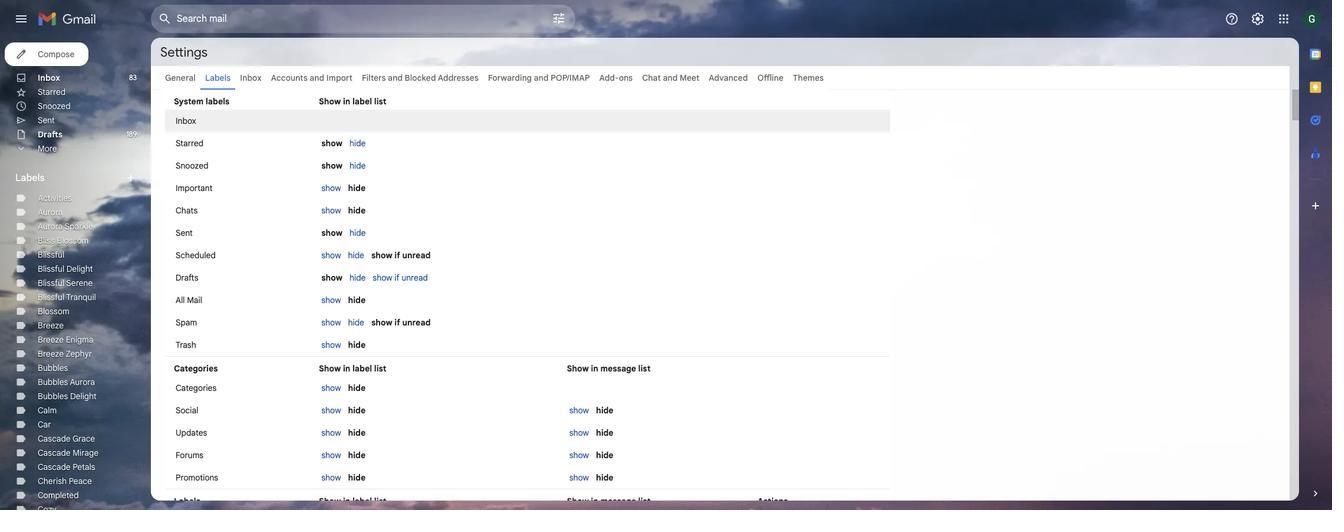 Task type: locate. For each thing, give the bounding box(es) containing it.
inbox up starred link
[[38, 73, 60, 83]]

show for labels
[[319, 496, 341, 507]]

2 vertical spatial cascade
[[38, 462, 71, 472]]

1 vertical spatial show in label list
[[319, 363, 387, 374]]

0 horizontal spatial drafts
[[38, 129, 63, 140]]

3 if from the top
[[395, 317, 400, 328]]

labels
[[206, 96, 230, 107]]

cascade for cascade mirage
[[38, 448, 71, 458]]

1 vertical spatial categories
[[176, 383, 217, 393]]

hide link
[[350, 138, 366, 149], [350, 160, 366, 171], [350, 228, 366, 238], [348, 250, 364, 261], [350, 272, 366, 283], [348, 317, 364, 328]]

show link
[[322, 183, 341, 193], [322, 205, 341, 216], [322, 250, 341, 261], [322, 295, 341, 305], [322, 317, 341, 328], [322, 340, 341, 350], [322, 383, 341, 393], [322, 405, 341, 416], [570, 405, 589, 416], [322, 428, 341, 438], [570, 428, 589, 438], [322, 450, 341, 461], [570, 450, 589, 461], [322, 472, 341, 483], [570, 472, 589, 483]]

labels for labels heading
[[15, 172, 45, 184]]

bubbles delight
[[38, 391, 97, 402]]

hide
[[350, 138, 366, 149], [350, 160, 366, 171], [348, 183, 366, 193], [348, 205, 366, 216], [350, 228, 366, 238], [348, 250, 364, 261], [350, 272, 366, 283], [348, 295, 366, 305], [348, 317, 364, 328], [348, 340, 366, 350], [348, 383, 366, 393], [348, 405, 366, 416], [596, 405, 614, 416], [348, 428, 366, 438], [596, 428, 614, 438], [348, 450, 366, 461], [596, 450, 614, 461], [348, 472, 366, 483], [596, 472, 614, 483]]

bubbles down breeze zephyr
[[38, 363, 68, 373]]

sent up drafts link
[[38, 115, 55, 126]]

1 vertical spatial label
[[353, 363, 372, 374]]

list for system labels
[[374, 96, 387, 107]]

1 message from the top
[[601, 363, 636, 374]]

aurora down activities link
[[38, 207, 63, 218]]

2 vertical spatial show in label list
[[319, 496, 387, 507]]

snoozed inside labels 'navigation'
[[38, 101, 71, 111]]

show for categories
[[319, 363, 341, 374]]

1 show in label list from the top
[[319, 96, 387, 107]]

message
[[601, 363, 636, 374], [601, 496, 636, 507]]

2 vertical spatial if
[[395, 317, 400, 328]]

accounts and import
[[271, 73, 353, 83]]

labels up labels
[[205, 73, 231, 83]]

show in message list
[[567, 363, 651, 374], [567, 496, 651, 507]]

0 horizontal spatial sent
[[38, 115, 55, 126]]

2 blissful from the top
[[38, 264, 64, 274]]

main menu image
[[14, 12, 28, 26]]

label
[[353, 96, 372, 107], [353, 363, 372, 374], [353, 496, 372, 507]]

1 horizontal spatial labels
[[174, 496, 201, 507]]

forwarding
[[488, 73, 532, 83]]

2 vertical spatial label
[[353, 496, 372, 507]]

support image
[[1226, 12, 1240, 26]]

list for categories
[[374, 363, 387, 374]]

blissful down bliss on the top of the page
[[38, 249, 64, 260]]

3 and from the left
[[534, 73, 549, 83]]

0 horizontal spatial inbox link
[[38, 73, 60, 83]]

4 blissful from the top
[[38, 292, 64, 303]]

breeze zephyr
[[38, 349, 92, 359]]

bubbles aurora link
[[38, 377, 95, 387]]

labels up activities link
[[15, 172, 45, 184]]

inbox inside labels 'navigation'
[[38, 73, 60, 83]]

breeze up bubbles link at the bottom left of the page
[[38, 349, 64, 359]]

0 horizontal spatial inbox
[[38, 73, 60, 83]]

0 vertical spatial label
[[353, 96, 372, 107]]

breeze down breeze link
[[38, 334, 64, 345]]

0 vertical spatial delight
[[67, 264, 93, 274]]

1 vertical spatial breeze
[[38, 334, 64, 345]]

cascade petals
[[38, 462, 95, 472]]

1 if from the top
[[395, 250, 400, 261]]

delight up serene at the bottom left
[[67, 264, 93, 274]]

all mail
[[176, 295, 202, 305]]

snoozed up important
[[176, 160, 209, 171]]

breeze down "blossom" link
[[38, 320, 64, 331]]

inbox for first the inbox link from right
[[240, 73, 262, 83]]

bubbles aurora
[[38, 377, 95, 387]]

breeze enigma
[[38, 334, 93, 345]]

labels
[[205, 73, 231, 83], [15, 172, 45, 184], [174, 496, 201, 507]]

aurora
[[38, 207, 63, 218], [38, 221, 63, 232], [70, 377, 95, 387]]

delight down bubbles aurora at the bottom of the page
[[70, 391, 97, 402]]

1 vertical spatial message
[[601, 496, 636, 507]]

2 bubbles from the top
[[38, 377, 68, 387]]

cascade
[[38, 433, 71, 444], [38, 448, 71, 458], [38, 462, 71, 472]]

0 vertical spatial if
[[395, 250, 400, 261]]

import
[[327, 73, 353, 83]]

0 horizontal spatial labels
[[15, 172, 45, 184]]

2 and from the left
[[388, 73, 403, 83]]

message for labels
[[601, 496, 636, 507]]

1 horizontal spatial starred
[[176, 138, 204, 149]]

aurora down aurora link
[[38, 221, 63, 232]]

1 vertical spatial cascade
[[38, 448, 71, 458]]

bubbles delight link
[[38, 391, 97, 402]]

2 vertical spatial labels
[[174, 496, 201, 507]]

inbox link
[[38, 73, 60, 83], [240, 73, 262, 83]]

chats
[[176, 205, 198, 216]]

aurora up bubbles delight
[[70, 377, 95, 387]]

categories down trash
[[174, 363, 218, 374]]

mail
[[187, 295, 202, 305]]

1 vertical spatial show in message list
[[567, 496, 651, 507]]

starred up snoozed link
[[38, 87, 66, 97]]

labels link
[[205, 73, 231, 83]]

compose button
[[5, 42, 89, 66]]

0 vertical spatial snoozed
[[38, 101, 71, 111]]

compose
[[38, 49, 75, 60]]

unread
[[402, 250, 431, 261], [402, 272, 428, 283], [402, 317, 431, 328]]

offline
[[758, 73, 784, 83]]

blissful down blissful delight
[[38, 278, 64, 288]]

1 horizontal spatial inbox link
[[240, 73, 262, 83]]

2 vertical spatial breeze
[[38, 349, 64, 359]]

labels heading
[[15, 172, 125, 184]]

show if unread
[[371, 250, 431, 261], [373, 272, 428, 283], [371, 317, 431, 328]]

starred down system
[[176, 138, 204, 149]]

label for categories
[[353, 363, 372, 374]]

sent inside labels 'navigation'
[[38, 115, 55, 126]]

cherish peace link
[[38, 476, 92, 487]]

updates
[[176, 428, 207, 438]]

blissful tranquil
[[38, 292, 96, 303]]

grace
[[73, 433, 95, 444]]

aurora for aurora link
[[38, 207, 63, 218]]

drafts
[[38, 129, 63, 140], [176, 272, 199, 283]]

3 blissful from the top
[[38, 278, 64, 288]]

show
[[322, 138, 343, 149], [322, 160, 343, 171], [322, 183, 341, 193], [322, 205, 341, 216], [322, 228, 343, 238], [322, 250, 341, 261], [371, 250, 393, 261], [322, 272, 343, 283], [373, 272, 393, 283], [322, 295, 341, 305], [322, 317, 341, 328], [371, 317, 393, 328], [322, 340, 341, 350], [322, 383, 341, 393], [322, 405, 341, 416], [570, 405, 589, 416], [322, 428, 341, 438], [570, 428, 589, 438], [322, 450, 341, 461], [570, 450, 589, 461], [322, 472, 341, 483], [570, 472, 589, 483]]

ons
[[619, 73, 633, 83]]

inbox link right 'labels' link
[[240, 73, 262, 83]]

labels inside 'navigation'
[[15, 172, 45, 184]]

blissful up "blossom" link
[[38, 292, 64, 303]]

label for system labels
[[353, 96, 372, 107]]

aurora link
[[38, 207, 63, 218]]

cascade mirage
[[38, 448, 98, 458]]

3 label from the top
[[353, 496, 372, 507]]

cascade mirage link
[[38, 448, 98, 458]]

show
[[319, 96, 341, 107], [319, 363, 341, 374], [567, 363, 589, 374], [319, 496, 341, 507], [567, 496, 589, 507]]

blossom
[[57, 235, 89, 246], [38, 306, 69, 317]]

if
[[395, 250, 400, 261], [395, 272, 400, 283], [395, 317, 400, 328]]

1 vertical spatial bubbles
[[38, 377, 68, 387]]

hide link for scheduled
[[348, 250, 364, 261]]

1 vertical spatial labels
[[15, 172, 45, 184]]

settings
[[160, 44, 208, 60]]

blossom down sparkle
[[57, 235, 89, 246]]

blissful delight
[[38, 264, 93, 274]]

0 vertical spatial categories
[[174, 363, 218, 374]]

1 bubbles from the top
[[38, 363, 68, 373]]

unread for spam
[[402, 317, 431, 328]]

1 cascade from the top
[[38, 433, 71, 444]]

aurora for aurora sparkle
[[38, 221, 63, 232]]

2 vertical spatial bubbles
[[38, 391, 68, 402]]

2 horizontal spatial inbox
[[240, 73, 262, 83]]

aurora sparkle
[[38, 221, 93, 232]]

categories
[[174, 363, 218, 374], [176, 383, 217, 393]]

starred inside labels 'navigation'
[[38, 87, 66, 97]]

show for system labels
[[319, 96, 341, 107]]

cascade up "cherish"
[[38, 462, 71, 472]]

blissful down blissful link
[[38, 264, 64, 274]]

drafts up more
[[38, 129, 63, 140]]

show link for scheduled
[[322, 250, 341, 261]]

1 breeze from the top
[[38, 320, 64, 331]]

inbox link up starred link
[[38, 73, 60, 83]]

categories up social
[[176, 383, 217, 393]]

starred
[[38, 87, 66, 97], [176, 138, 204, 149]]

show if unread for scheduled
[[371, 250, 431, 261]]

0 vertical spatial drafts
[[38, 129, 63, 140]]

0 vertical spatial starred
[[38, 87, 66, 97]]

bubbles for aurora
[[38, 377, 68, 387]]

1 and from the left
[[310, 73, 325, 83]]

0 vertical spatial cascade
[[38, 433, 71, 444]]

hide link for snoozed
[[350, 160, 366, 171]]

labels navigation
[[0, 38, 151, 510]]

cascade down car
[[38, 433, 71, 444]]

1 vertical spatial starred
[[176, 138, 204, 149]]

cherish
[[38, 476, 67, 487]]

and left import
[[310, 73, 325, 83]]

1 inbox link from the left
[[38, 73, 60, 83]]

hide link for spam
[[348, 317, 364, 328]]

if for spam
[[395, 317, 400, 328]]

show link for forums
[[322, 450, 341, 461]]

show link for spam
[[322, 317, 341, 328]]

1 vertical spatial delight
[[70, 391, 97, 402]]

and right 'chat'
[[663, 73, 678, 83]]

and for forwarding
[[534, 73, 549, 83]]

actions
[[758, 496, 788, 507]]

1 vertical spatial if
[[395, 272, 400, 283]]

0 vertical spatial show if unread
[[371, 250, 431, 261]]

0 vertical spatial aurora
[[38, 207, 63, 218]]

2 vertical spatial show if unread
[[371, 317, 431, 328]]

and for chat
[[663, 73, 678, 83]]

0 vertical spatial breeze
[[38, 320, 64, 331]]

1 vertical spatial drafts
[[176, 272, 199, 283]]

sent down chats
[[176, 228, 193, 238]]

blissful link
[[38, 249, 64, 260]]

show link for trash
[[322, 340, 341, 350]]

bubbles up calm link
[[38, 391, 68, 402]]

breeze enigma link
[[38, 334, 93, 345]]

0 vertical spatial show in message list
[[567, 363, 651, 374]]

0 vertical spatial labels
[[205, 73, 231, 83]]

0 horizontal spatial starred
[[38, 87, 66, 97]]

unread for scheduled
[[402, 250, 431, 261]]

0 vertical spatial blossom
[[57, 235, 89, 246]]

labels down promotions
[[174, 496, 201, 507]]

and right filters
[[388, 73, 403, 83]]

label for labels
[[353, 496, 372, 507]]

blocked
[[405, 73, 436, 83]]

aurora sparkle link
[[38, 221, 93, 232]]

0 vertical spatial message
[[601, 363, 636, 374]]

None search field
[[151, 5, 576, 33]]

show in label list for categories
[[319, 363, 387, 374]]

1 vertical spatial snoozed
[[176, 160, 209, 171]]

message for categories
[[601, 363, 636, 374]]

and left pop/imap in the top left of the page
[[534, 73, 549, 83]]

2 breeze from the top
[[38, 334, 64, 345]]

0 vertical spatial bubbles
[[38, 363, 68, 373]]

2 label from the top
[[353, 363, 372, 374]]

1 label from the top
[[353, 96, 372, 107]]

more button
[[0, 142, 142, 156]]

1 show in message list from the top
[[567, 363, 651, 374]]

3 bubbles from the top
[[38, 391, 68, 402]]

snoozed down starred link
[[38, 101, 71, 111]]

0 vertical spatial sent
[[38, 115, 55, 126]]

0 vertical spatial show in label list
[[319, 96, 387, 107]]

1 horizontal spatial sent
[[176, 228, 193, 238]]

blossom up breeze link
[[38, 306, 69, 317]]

snoozed
[[38, 101, 71, 111], [176, 160, 209, 171]]

3 show in label list from the top
[[319, 496, 387, 507]]

2 show in message list from the top
[[567, 496, 651, 507]]

bubbles down bubbles link at the bottom left of the page
[[38, 377, 68, 387]]

gmail image
[[38, 7, 102, 31]]

meet
[[680, 73, 700, 83]]

enigma
[[66, 334, 93, 345]]

2 cascade from the top
[[38, 448, 71, 458]]

advanced search options image
[[547, 6, 571, 30]]

inbox right 'labels' link
[[240, 73, 262, 83]]

peace
[[69, 476, 92, 487]]

show link for updates
[[322, 428, 341, 438]]

scheduled
[[176, 250, 216, 261]]

1 horizontal spatial snoozed
[[176, 160, 209, 171]]

2 vertical spatial unread
[[402, 317, 431, 328]]

1 blissful from the top
[[38, 249, 64, 260]]

2 message from the top
[[601, 496, 636, 507]]

show in label list
[[319, 96, 387, 107], [319, 363, 387, 374], [319, 496, 387, 507]]

0 vertical spatial unread
[[402, 250, 431, 261]]

tab list
[[1300, 38, 1333, 468]]

drafts up all mail
[[176, 272, 199, 283]]

0 horizontal spatial snoozed
[[38, 101, 71, 111]]

2 show in label list from the top
[[319, 363, 387, 374]]

1 vertical spatial aurora
[[38, 221, 63, 232]]

completed link
[[38, 490, 79, 501]]

hide link for sent
[[350, 228, 366, 238]]

3 cascade from the top
[[38, 462, 71, 472]]

2 horizontal spatial labels
[[205, 73, 231, 83]]

4 and from the left
[[663, 73, 678, 83]]

inbox down system
[[176, 116, 196, 126]]

add-ons
[[600, 73, 633, 83]]

delight for bubbles delight
[[70, 391, 97, 402]]

breeze
[[38, 320, 64, 331], [38, 334, 64, 345], [38, 349, 64, 359]]

cherish peace
[[38, 476, 92, 487]]

activities
[[38, 193, 72, 203]]

cascade down cascade grace link
[[38, 448, 71, 458]]

3 breeze from the top
[[38, 349, 64, 359]]



Task type: vqa. For each thing, say whether or not it's contained in the screenshot.
the "favorite"
no



Task type: describe. For each thing, give the bounding box(es) containing it.
search mail image
[[155, 8, 176, 29]]

addresses
[[438, 73, 479, 83]]

bubbles for delight
[[38, 391, 68, 402]]

activities link
[[38, 193, 72, 203]]

show link for categories
[[322, 383, 341, 393]]

forwarding and pop/imap
[[488, 73, 590, 83]]

advanced link
[[709, 73, 748, 83]]

tranquil
[[66, 292, 96, 303]]

show link for social
[[322, 405, 341, 416]]

bliss blossom link
[[38, 235, 89, 246]]

breeze link
[[38, 320, 64, 331]]

breeze for breeze zephyr
[[38, 349, 64, 359]]

general link
[[165, 73, 196, 83]]

show if unread link
[[373, 272, 428, 283]]

cascade for cascade grace
[[38, 433, 71, 444]]

system labels
[[174, 96, 230, 107]]

2 inbox link from the left
[[240, 73, 262, 83]]

bubbles link
[[38, 363, 68, 373]]

hide link for drafts
[[350, 272, 366, 283]]

forwarding and pop/imap link
[[488, 73, 590, 83]]

Search mail text field
[[177, 13, 519, 25]]

1 vertical spatial unread
[[402, 272, 428, 283]]

bliss blossom
[[38, 235, 89, 246]]

themes link
[[793, 73, 824, 83]]

blissful for blissful link
[[38, 249, 64, 260]]

blissful for blissful tranquil
[[38, 292, 64, 303]]

accounts
[[271, 73, 308, 83]]

show in message list for categories
[[567, 363, 651, 374]]

accounts and import link
[[271, 73, 353, 83]]

189
[[126, 130, 137, 139]]

settings image
[[1251, 12, 1266, 26]]

1 vertical spatial show if unread
[[373, 272, 428, 283]]

show in label list for labels
[[319, 496, 387, 507]]

petals
[[73, 462, 95, 472]]

zephyr
[[66, 349, 92, 359]]

breeze zephyr link
[[38, 349, 92, 359]]

and for accounts
[[310, 73, 325, 83]]

car link
[[38, 419, 51, 430]]

breeze for breeze link
[[38, 320, 64, 331]]

system
[[174, 96, 204, 107]]

bliss
[[38, 235, 55, 246]]

general
[[165, 73, 196, 83]]

2 if from the top
[[395, 272, 400, 283]]

in for labels
[[343, 496, 351, 507]]

blissful serene link
[[38, 278, 93, 288]]

sent link
[[38, 115, 55, 126]]

filters and blocked addresses link
[[362, 73, 479, 83]]

if for scheduled
[[395, 250, 400, 261]]

completed
[[38, 490, 79, 501]]

cascade for cascade petals
[[38, 462, 71, 472]]

pop/imap
[[551, 73, 590, 83]]

cascade grace
[[38, 433, 95, 444]]

mirage
[[73, 448, 98, 458]]

show link for all mail
[[322, 295, 341, 305]]

blissful serene
[[38, 278, 93, 288]]

show link for chats
[[322, 205, 341, 216]]

cascade petals link
[[38, 462, 95, 472]]

offline link
[[758, 73, 784, 83]]

filters
[[362, 73, 386, 83]]

all
[[176, 295, 185, 305]]

show link for promotions
[[322, 472, 341, 483]]

show link for important
[[322, 183, 341, 193]]

chat and meet link
[[642, 73, 700, 83]]

social
[[176, 405, 198, 416]]

themes
[[793, 73, 824, 83]]

show if unread for spam
[[371, 317, 431, 328]]

starred link
[[38, 87, 66, 97]]

spam
[[176, 317, 197, 328]]

advanced
[[709, 73, 748, 83]]

chat
[[642, 73, 661, 83]]

1 vertical spatial sent
[[176, 228, 193, 238]]

in for categories
[[343, 363, 351, 374]]

1 horizontal spatial inbox
[[176, 116, 196, 126]]

show in message list for labels
[[567, 496, 651, 507]]

car
[[38, 419, 51, 430]]

labels for 'labels' link
[[205, 73, 231, 83]]

delight for blissful delight
[[67, 264, 93, 274]]

blissful for blissful delight
[[38, 264, 64, 274]]

1 vertical spatial blossom
[[38, 306, 69, 317]]

calm link
[[38, 405, 57, 416]]

1 horizontal spatial drafts
[[176, 272, 199, 283]]

filters and blocked addresses
[[362, 73, 479, 83]]

trash
[[176, 340, 196, 350]]

and for filters
[[388, 73, 403, 83]]

drafts inside labels 'navigation'
[[38, 129, 63, 140]]

2 vertical spatial aurora
[[70, 377, 95, 387]]

add-
[[600, 73, 619, 83]]

in for system labels
[[343, 96, 351, 107]]

blissful delight link
[[38, 264, 93, 274]]

more
[[38, 143, 57, 154]]

blissful tranquil link
[[38, 292, 96, 303]]

show in label list for system labels
[[319, 96, 387, 107]]

83
[[129, 73, 137, 82]]

list for labels
[[374, 496, 387, 507]]

important
[[176, 183, 213, 193]]

hide link for starred
[[350, 138, 366, 149]]

forums
[[176, 450, 204, 461]]

serene
[[66, 278, 93, 288]]

sparkle
[[65, 221, 93, 232]]

inbox for 1st the inbox link
[[38, 73, 60, 83]]

snoozed link
[[38, 101, 71, 111]]

cascade grace link
[[38, 433, 95, 444]]

breeze for breeze enigma
[[38, 334, 64, 345]]

blissful for blissful serene
[[38, 278, 64, 288]]

add-ons link
[[600, 73, 633, 83]]

drafts link
[[38, 129, 63, 140]]



